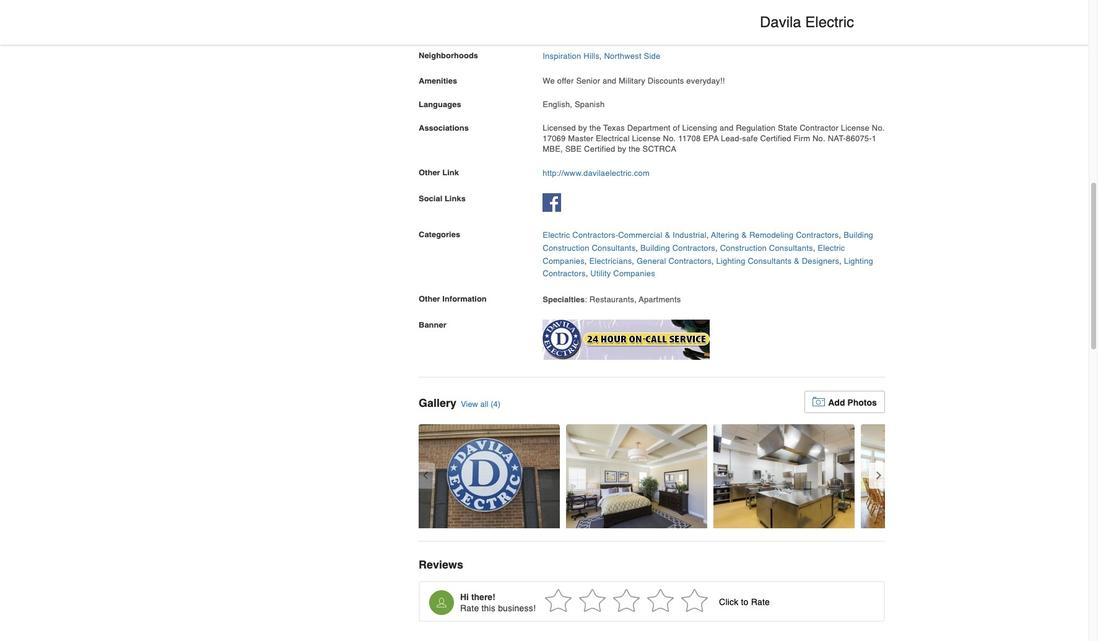 Task type: describe. For each thing, give the bounding box(es) containing it.
davila electric
[[760, 14, 854, 31]]

1 vertical spatial 1
[[542, 597, 546, 607]]

contractors up designers
[[796, 230, 839, 240]]

hi there! rate this business!
[[460, 592, 536, 613]]

, electricians , general contractors , lighting consultants & designers ,
[[585, 256, 844, 266]]

0 horizontal spatial the
[[590, 124, 601, 133]]

designers
[[802, 256, 839, 266]]

utility companies link
[[591, 269, 655, 278]]

sbe
[[565, 145, 582, 154]]

remodeling
[[750, 230, 794, 240]]

0 horizontal spatial license
[[632, 134, 661, 143]]

electricians
[[589, 256, 632, 266]]

information
[[443, 294, 487, 304]]

2 horizontal spatial &
[[794, 256, 800, 266]]

electric for electric contractors-commercial & industrial , altering & remodeling contractors ,
[[543, 230, 570, 240]]

business!
[[498, 603, 536, 613]]

2
[[576, 597, 581, 607]]

nat-
[[828, 134, 846, 143]]

11708
[[678, 134, 701, 143]]

lighting contractors
[[543, 256, 873, 278]]

building construction consultants
[[543, 230, 874, 253]]

5
[[678, 597, 683, 607]]

discounts
[[648, 76, 684, 86]]

electricians link
[[589, 256, 632, 266]]

gallery view all (4)
[[419, 396, 501, 409]]

electric for electric companies
[[818, 243, 845, 253]]

inspiration hills , northwest side
[[543, 51, 661, 60]]

amenities
[[419, 76, 457, 86]]

1 davila electric - san antonio, tx image from the left
[[419, 424, 560, 528]]

social
[[419, 194, 443, 203]]

consultants up lighting consultants & designers link
[[769, 243, 813, 253]]

sctrca
[[643, 145, 677, 154]]

commercial
[[618, 230, 663, 240]]

0 horizontal spatial no.
[[663, 134, 676, 143]]

(4)
[[491, 399, 501, 409]]

0 horizontal spatial by
[[578, 124, 587, 133]]

building construction consultants link
[[543, 230, 874, 253]]

hills
[[584, 51, 600, 60]]

1 vertical spatial certified
[[584, 145, 615, 154]]

firm
[[794, 134, 810, 143]]

building contractors link
[[641, 243, 716, 253]]

associations
[[419, 124, 469, 133]]

: restaurants,
[[585, 295, 637, 304]]

utility
[[591, 269, 611, 278]]

industrial
[[673, 230, 707, 240]]

0 vertical spatial license
[[841, 124, 870, 133]]

to
[[741, 597, 749, 607]]

view
[[461, 399, 478, 409]]

senior
[[576, 76, 600, 86]]

electric companies
[[543, 243, 845, 266]]

and inside licensed by the texas department of licensing and regulation state contractor license no. 17069 master electrical license no. 11708 epa lead-safe certified firm no. nat-86075-1 mbe, sbe certified by the sctrca
[[720, 124, 734, 133]]

contractors down electric contractors-commercial & industrial , altering & remodeling contractors ,
[[673, 243, 716, 253]]

3 davila electric - san antonio, tx image from the left
[[714, 424, 855, 528]]

electric contractors-commercial & industrial , altering & remodeling contractors ,
[[543, 230, 844, 240]]

17069
[[543, 134, 566, 143]]

electric contractors-commercial & industrial link
[[543, 230, 707, 240]]

specialties
[[543, 295, 585, 304]]

2 construction from the left
[[720, 243, 767, 253]]

click
[[719, 597, 739, 607]]

general
[[637, 256, 666, 266]]

contractors-
[[573, 230, 618, 240]]

northwest side link
[[604, 51, 661, 60]]

texas
[[603, 124, 625, 133]]

4
[[644, 597, 649, 607]]

there!
[[471, 592, 495, 602]]

safe
[[742, 134, 758, 143]]

english, spanish
[[543, 100, 605, 109]]

gallery
[[419, 396, 457, 409]]

add
[[828, 398, 845, 407]]

4 davila electric - san antonio, tx image from the left
[[861, 424, 1002, 528]]

photos
[[848, 398, 877, 407]]

companies inside electric companies
[[543, 256, 585, 266]]

1 vertical spatial building
[[641, 243, 670, 253]]

altering
[[711, 230, 739, 240]]

construction inside building construction consultants
[[543, 243, 590, 253]]

offer
[[557, 76, 574, 86]]

master
[[568, 134, 594, 143]]

reviews
[[419, 558, 463, 571]]

categories
[[419, 230, 460, 239]]

military
[[619, 76, 645, 86]]

spanish
[[575, 100, 605, 109]]

electric companies link
[[543, 243, 845, 266]]

inspiration
[[543, 51, 581, 60]]

this
[[482, 603, 496, 613]]

click to rate
[[719, 597, 770, 607]]

http://www.davilaelectric.com link
[[543, 169, 650, 178]]

link
[[443, 168, 459, 177]]

links
[[445, 194, 466, 203]]

, building contractors , construction consultants ,
[[636, 243, 818, 253]]

contractor
[[800, 124, 839, 133]]

1 horizontal spatial &
[[742, 230, 747, 240]]



Task type: locate. For each thing, give the bounding box(es) containing it.
no.
[[872, 124, 885, 133], [663, 134, 676, 143], [813, 134, 826, 143]]

1 horizontal spatial construction
[[720, 243, 767, 253]]

regulation
[[736, 124, 776, 133]]

lighting
[[716, 256, 746, 266], [844, 256, 873, 266]]

rate
[[751, 597, 770, 607], [460, 603, 479, 613]]

and
[[603, 76, 617, 86], [720, 124, 734, 133]]

building
[[844, 230, 874, 240], [641, 243, 670, 253]]

electric right davila
[[806, 14, 854, 31]]

consultants up electricians at the right of the page
[[592, 243, 636, 253]]

side
[[644, 51, 661, 60]]

licensing
[[682, 124, 718, 133]]

social links
[[419, 194, 466, 203]]

other for other information
[[419, 294, 440, 304]]

companies up specialties
[[543, 256, 585, 266]]

by
[[578, 124, 587, 133], [618, 145, 626, 154]]

1 horizontal spatial companies
[[614, 269, 655, 278]]

banner
[[419, 320, 447, 330]]

2 lighting from the left
[[844, 256, 873, 266]]

0 horizontal spatial &
[[665, 230, 670, 240]]

1 vertical spatial electric
[[543, 230, 570, 240]]

all
[[480, 399, 489, 409]]

electrical
[[596, 134, 630, 143]]

0 vertical spatial companies
[[543, 256, 585, 266]]

1 vertical spatial other
[[419, 294, 440, 304]]

1 horizontal spatial 1
[[872, 134, 877, 143]]

, utility companies
[[586, 269, 655, 278]]

1 vertical spatial and
[[720, 124, 734, 133]]

0 horizontal spatial 1
[[542, 597, 546, 607]]

other for other link
[[419, 168, 440, 177]]

& left designers
[[794, 256, 800, 266]]

0 vertical spatial 1
[[872, 134, 877, 143]]

&
[[665, 230, 670, 240], [742, 230, 747, 240], [794, 256, 800, 266]]

2 horizontal spatial no.
[[872, 124, 885, 133]]

construction consultants link
[[720, 243, 813, 253]]

0 vertical spatial building
[[844, 230, 874, 240]]

1 vertical spatial the
[[629, 145, 640, 154]]

neighborhoods
[[419, 51, 478, 60]]

view all (4) link
[[461, 399, 501, 409]]

1 horizontal spatial certified
[[760, 134, 791, 143]]

other link
[[419, 168, 459, 177]]

and up the lead-
[[720, 124, 734, 133]]

0 vertical spatial and
[[603, 76, 617, 86]]

lighting down , building contractors , construction consultants ,
[[716, 256, 746, 266]]

1 right business!
[[542, 597, 546, 607]]

0 horizontal spatial companies
[[543, 256, 585, 266]]

no. up 86075-
[[872, 124, 885, 133]]

certified down electrical
[[584, 145, 615, 154]]

1 vertical spatial by
[[618, 145, 626, 154]]

altering & remodeling contractors link
[[711, 230, 839, 240]]

1 right 'nat-'
[[872, 134, 877, 143]]

electric inside electric companies
[[818, 243, 845, 253]]

consultants
[[592, 243, 636, 253], [769, 243, 813, 253], [748, 256, 792, 266]]

1 vertical spatial companies
[[614, 269, 655, 278]]

1 other from the top
[[419, 168, 440, 177]]

0 horizontal spatial certified
[[584, 145, 615, 154]]

other
[[419, 168, 440, 177], [419, 294, 440, 304]]

everyday!!
[[687, 76, 725, 86]]

building inside building construction consultants
[[844, 230, 874, 240]]

& up building contractors link
[[665, 230, 670, 240]]

mbe,
[[543, 145, 563, 154]]

epa
[[703, 134, 719, 143]]

http://www.davilaelectric.com
[[543, 169, 650, 178]]

consultants down the construction consultants link
[[748, 256, 792, 266]]

0 vertical spatial certified
[[760, 134, 791, 143]]

specialties : restaurants, apartments
[[543, 295, 681, 304]]

0 horizontal spatial rate
[[460, 603, 479, 613]]

contractors up specialties
[[543, 269, 586, 278]]

construction down contractors-
[[543, 243, 590, 253]]

by up master
[[578, 124, 587, 133]]

1 horizontal spatial building
[[844, 230, 874, 240]]

other up the 'banner'
[[419, 294, 440, 304]]

companies down general
[[614, 269, 655, 278]]

add photos link
[[805, 391, 885, 413]]

rate inside hi there! rate this business!
[[460, 603, 479, 613]]

we
[[543, 76, 555, 86]]

construction down the altering
[[720, 243, 767, 253]]

0 vertical spatial other
[[419, 168, 440, 177]]

2 vertical spatial electric
[[818, 243, 845, 253]]

rate right "to"
[[751, 597, 770, 607]]

we offer senior and military discounts everyday!!
[[543, 76, 725, 86]]

1 inside licensed by the texas department of licensing and regulation state contractor license no. 17069 master electrical license no. 11708 epa lead-safe certified firm no. nat-86075-1 mbe, sbe certified by the sctrca
[[872, 134, 877, 143]]

rate down hi
[[460, 603, 479, 613]]

apartments
[[639, 295, 681, 304]]

1 horizontal spatial by
[[618, 145, 626, 154]]

the up master
[[590, 124, 601, 133]]

davila electric - san antonio, tx image
[[419, 424, 560, 528], [566, 424, 707, 528], [714, 424, 855, 528], [861, 424, 1002, 528]]

1 horizontal spatial rate
[[751, 597, 770, 607]]

electric up designers
[[818, 243, 845, 253]]

other information
[[419, 294, 487, 304]]

0 vertical spatial the
[[590, 124, 601, 133]]

1 vertical spatial license
[[632, 134, 661, 143]]

northwest
[[604, 51, 642, 60]]

contractors down building contractors link
[[669, 256, 712, 266]]

license
[[841, 124, 870, 133], [632, 134, 661, 143]]

certified
[[760, 134, 791, 143], [584, 145, 615, 154]]

0 vertical spatial electric
[[806, 14, 854, 31]]

by down electrical
[[618, 145, 626, 154]]

1 horizontal spatial the
[[629, 145, 640, 154]]

no. down contractor
[[813, 134, 826, 143]]

rate for there!
[[460, 603, 479, 613]]

0 horizontal spatial construction
[[543, 243, 590, 253]]

contractors inside lighting contractors
[[543, 269, 586, 278]]

license down "department"
[[632, 134, 661, 143]]

1 horizontal spatial no.
[[813, 134, 826, 143]]

rate for to
[[751, 597, 770, 607]]

0 vertical spatial by
[[578, 124, 587, 133]]

languages
[[419, 100, 461, 109]]

state
[[778, 124, 798, 133]]

0 horizontal spatial lighting
[[716, 256, 746, 266]]

consultants inside building construction consultants
[[592, 243, 636, 253]]

lighting inside lighting contractors
[[844, 256, 873, 266]]

86075-
[[846, 134, 872, 143]]

general contractors link
[[637, 256, 712, 266]]

lighting consultants & designers link
[[716, 256, 839, 266]]

lighting right designers
[[844, 256, 873, 266]]

and right senior
[[603, 76, 617, 86]]

0 horizontal spatial and
[[603, 76, 617, 86]]

licensed
[[543, 124, 576, 133]]

hi
[[460, 592, 469, 602]]

english,
[[543, 100, 573, 109]]

department
[[627, 124, 671, 133]]

the
[[590, 124, 601, 133], [629, 145, 640, 154]]

of
[[673, 124, 680, 133]]

license up 86075-
[[841, 124, 870, 133]]

1
[[872, 134, 877, 143], [542, 597, 546, 607]]

1 horizontal spatial license
[[841, 124, 870, 133]]

& right the altering
[[742, 230, 747, 240]]

1 lighting from the left
[[716, 256, 746, 266]]

1 horizontal spatial lighting
[[844, 256, 873, 266]]

1 construction from the left
[[543, 243, 590, 253]]

certified down "state"
[[760, 134, 791, 143]]

2 davila electric - san antonio, tx image from the left
[[566, 424, 707, 528]]

contractors
[[796, 230, 839, 240], [673, 243, 716, 253], [669, 256, 712, 266], [543, 269, 586, 278]]

no. down of
[[663, 134, 676, 143]]

2 other from the top
[[419, 294, 440, 304]]

,
[[600, 51, 602, 60], [707, 230, 709, 240], [839, 230, 842, 240], [636, 243, 638, 253], [716, 243, 718, 253], [813, 243, 816, 253], [585, 256, 587, 266], [632, 256, 634, 266], [712, 256, 714, 266], [839, 256, 842, 266], [586, 269, 588, 278]]

1 horizontal spatial and
[[720, 124, 734, 133]]

davila
[[760, 14, 801, 31]]

other left link
[[419, 168, 440, 177]]

0 horizontal spatial building
[[641, 243, 670, 253]]

companies
[[543, 256, 585, 266], [614, 269, 655, 278]]

inspiration hills link
[[543, 51, 600, 60]]

electric left contractors-
[[543, 230, 570, 240]]

add photos
[[828, 398, 877, 407]]

licensed by the texas department of licensing and regulation state contractor license no. 17069 master electrical license no. 11708 epa lead-safe certified firm no. nat-86075-1 mbe, sbe certified by the sctrca
[[543, 124, 885, 154]]

the down electrical
[[629, 145, 640, 154]]



Task type: vqa. For each thing, say whether or not it's contained in the screenshot.
the major
no



